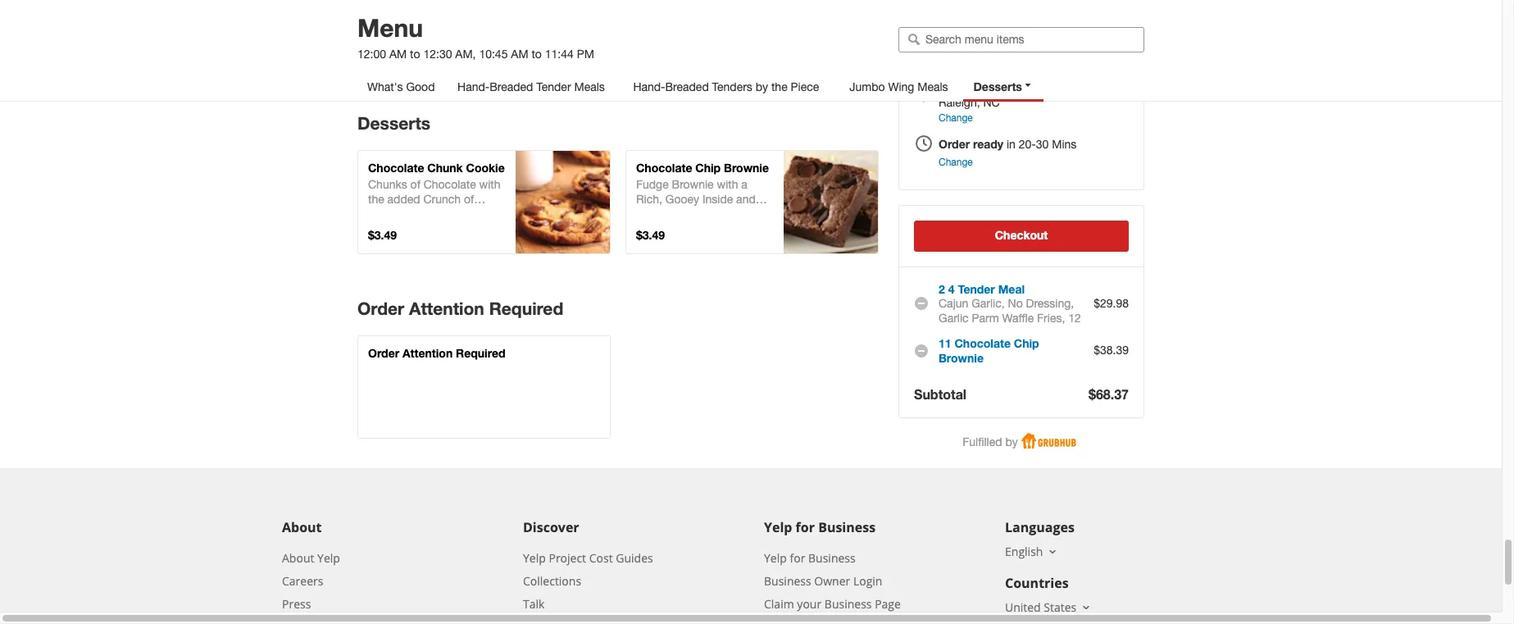 Task type: describe. For each thing, give the bounding box(es) containing it.
add
[[801, 187, 822, 200]]

16 chevron down v2 image
[[1047, 545, 1060, 558]]

cal.
[[731, 207, 749, 220]]

120
[[476, 0, 495, 5]]

business up owner
[[809, 550, 856, 566]]

yelp for business business owner login claim your business page
[[764, 550, 901, 611]]

chocolate for chocolate chip brownie
[[955, 337, 1011, 351]]

oz.
[[939, 327, 954, 340]]

sauce
[[440, 0, 472, 5]]

no
[[1008, 297, 1023, 310]]

press
[[282, 596, 311, 611]]

16 chevron down v2 image
[[1080, 601, 1093, 614]]

chocolate for chocolate chunk cookie
[[368, 160, 424, 174]]

chocolate chunk cookie
[[368, 160, 505, 174]]

ready
[[973, 137, 1004, 151]]

owner
[[815, 573, 851, 589]]

0 horizontal spatial to
[[410, 48, 420, 61]]

careers
[[282, 573, 323, 589]]

collections
[[523, 573, 581, 589]]

fudge
[[636, 178, 669, 191]]

english
[[1005, 543, 1043, 559]]

11:44
[[545, 48, 574, 61]]

discover
[[523, 518, 579, 536]]

pick
[[939, 81, 963, 95]]

chocolate for chocolate chip brownie fudge brownie with a rich, gooey inside and chewy crust! 350 cal. $3.49
[[636, 160, 692, 174]]

rich,
[[636, 192, 663, 206]]

yelp project cost guides collections talk
[[523, 550, 653, 611]]

30
[[1036, 138, 1049, 151]]

the
[[772, 80, 788, 93]]

at
[[983, 81, 994, 95]]

change for order ready
[[939, 157, 973, 168]]

hand-breaded tenders by the piece
[[633, 80, 819, 93]]

2900
[[997, 81, 1022, 95]]

project
[[549, 550, 586, 566]]

claim your business page link
[[764, 596, 901, 611]]

what's good
[[367, 80, 435, 93]]

business up yelp for business link
[[819, 518, 876, 536]]

yelp for yelp for business
[[764, 518, 793, 536]]

page
[[875, 596, 901, 611]]

business up the claim
[[764, 573, 812, 589]]

Search menu items text field
[[926, 32, 1137, 46]]

extra
[[368, 0, 395, 5]]

united states
[[1005, 599, 1077, 615]]

what's
[[367, 80, 403, 93]]

extra cheese sauce 120 cal
[[368, 0, 495, 20]]

2 am from the left
[[511, 48, 529, 61]]

login
[[854, 573, 883, 589]]

wing
[[888, 80, 915, 93]]

crust!
[[675, 207, 706, 220]]

for for yelp for business
[[796, 518, 815, 536]]

hand- for hand-breaded tender meals
[[458, 80, 490, 93]]

menu containing desserts
[[358, 0, 894, 468]]

cart
[[839, 187, 861, 200]]

inside
[[703, 192, 733, 206]]

countries
[[1005, 574, 1069, 592]]

beer
[[1022, 327, 1046, 340]]

chunk
[[427, 160, 463, 174]]

1 vertical spatial order
[[358, 298, 404, 319]]

fries,
[[1037, 312, 1065, 325]]

parm
[[972, 312, 999, 325]]

in
[[1007, 138, 1016, 151]]

10:45
[[479, 48, 508, 61]]

$29.98
[[1094, 297, 1129, 310]]

united states button
[[1005, 599, 1093, 615]]

about yelp link
[[282, 550, 340, 566]]

12:00
[[358, 48, 386, 61]]

hillsborough
[[1025, 81, 1090, 95]]

0 vertical spatial attention
[[409, 298, 484, 319]]

menu 12:00 am to 12:30 am, 10:45 am to 11:44 pm
[[358, 13, 595, 61]]

0 horizontal spatial brownie
[[672, 178, 714, 191]]

languages
[[1005, 518, 1075, 536]]

1 vertical spatial required
[[456, 346, 506, 360]]

4
[[949, 282, 955, 296]]

piece
[[791, 80, 819, 93]]

breaded for tenders
[[665, 80, 709, 93]]

yelp for yelp for business business owner login claim your business page
[[764, 550, 787, 566]]

to inside menu
[[826, 187, 836, 200]]

your
[[797, 596, 822, 611]]

$3.49
[[636, 228, 665, 242]]

st,
[[1093, 81, 1108, 95]]

2
[[939, 282, 945, 296]]

brownie for chocolate chip brownie fudge brownie with a rich, gooey inside and chewy crust! 350 cal. $3.49
[[724, 160, 769, 174]]

2 vertical spatial order
[[368, 346, 399, 360]]

jumbo
[[850, 80, 885, 93]]

12:30
[[423, 48, 452, 61]]



Task type: vqa. For each thing, say whether or not it's contained in the screenshot.
friend
no



Task type: locate. For each thing, give the bounding box(es) containing it.
tender for 4
[[958, 282, 995, 296]]

2 change button from the top
[[939, 155, 973, 170]]

yelp up 'collections'
[[523, 550, 546, 566]]

1 vertical spatial for
[[790, 550, 806, 566]]

and
[[736, 192, 756, 206]]

by
[[756, 80, 768, 93], [1006, 436, 1018, 449]]

1 horizontal spatial hand-
[[633, 80, 666, 93]]

about inside about yelp careers press
[[282, 550, 314, 566]]

1 vertical spatial order attention required
[[368, 346, 506, 360]]

1 horizontal spatial am
[[511, 48, 529, 61]]

1 vertical spatial brownie
[[672, 178, 714, 191]]

0 horizontal spatial chocolate
[[368, 160, 424, 174]]

$38.39
[[1094, 344, 1129, 357]]

for up yelp for business link
[[796, 518, 815, 536]]

garlic
[[939, 312, 969, 325]]

desserts button
[[964, 72, 1044, 102]]

checkout
[[995, 228, 1048, 242]]

brownie up gooey
[[672, 178, 714, 191]]

2 change from the top
[[939, 157, 973, 168]]

yelp up yelp for business link
[[764, 518, 793, 536]]

24 cart image
[[821, 203, 841, 223]]

1 vertical spatial attention
[[403, 346, 453, 360]]

1 horizontal spatial brownie
[[724, 160, 769, 174]]

1 horizontal spatial to
[[532, 48, 542, 61]]

1 vertical spatial tender
[[958, 282, 995, 296]]

nc
[[984, 96, 1000, 109]]

cajun
[[939, 297, 969, 310]]

tender inside 2 4 tender meal cajun garlic, no dressing, garlic parm waffle fries, 12 oz. barq's root beer
[[958, 282, 995, 296]]

2 horizontal spatial chocolate
[[955, 337, 1011, 351]]

brownie for chocolate chip brownie
[[939, 352, 984, 365]]

0 vertical spatial change button
[[939, 111, 973, 126]]

1 breaded from the left
[[490, 80, 533, 93]]

20-
[[1019, 138, 1036, 151]]

add to cart
[[801, 187, 861, 200]]

waffle
[[1003, 312, 1034, 325]]

hand-breaded tender meals
[[458, 80, 605, 93]]

chip inside chocolate chip brownie fudge brownie with a rich, gooey inside and chewy crust! 350 cal. $3.49
[[696, 160, 721, 174]]

chocolate
[[368, 160, 424, 174], [636, 160, 692, 174], [955, 337, 1011, 351]]

0 vertical spatial for
[[796, 518, 815, 536]]

yelp for yelp project cost guides collections talk
[[523, 550, 546, 566]]

breaded
[[490, 80, 533, 93], [665, 80, 709, 93]]

cookie
[[466, 160, 505, 174]]

garlic,
[[972, 297, 1005, 310]]

order ready in 20-30 mins
[[939, 137, 1077, 151]]

to left 12:30 at the left top of page
[[410, 48, 420, 61]]

change down raleigh, on the right
[[939, 113, 973, 124]]

1 horizontal spatial breaded
[[665, 80, 709, 93]]

brownie up a on the top left of page
[[724, 160, 769, 174]]

0 horizontal spatial hand-
[[458, 80, 490, 93]]

desserts inside dropdown button
[[974, 80, 1022, 93]]

1 vertical spatial change
[[939, 157, 973, 168]]

0 vertical spatial order
[[939, 137, 970, 151]]

business
[[819, 518, 876, 536], [809, 550, 856, 566], [764, 573, 812, 589], [825, 596, 872, 611]]

meals down 'pm'
[[574, 80, 605, 93]]

1 horizontal spatial desserts
[[974, 80, 1022, 93]]

to
[[410, 48, 420, 61], [532, 48, 542, 61], [826, 187, 836, 200]]

meals
[[574, 80, 605, 93], [918, 80, 948, 93]]

tender up garlic,
[[958, 282, 995, 296]]

to right add
[[826, 187, 836, 200]]

tenders
[[712, 80, 753, 93]]

brownie down 11
[[939, 352, 984, 365]]

chip inside chocolate chip brownie
[[1014, 337, 1040, 351]]

1 horizontal spatial tender
[[958, 282, 995, 296]]

14 triangle down image
[[1022, 80, 1034, 91]]

hand- for hand-breaded tenders by the piece
[[633, 80, 666, 93]]

desserts down the what's good
[[358, 113, 431, 133]]

jumbo wing meals
[[850, 80, 948, 93]]

am
[[389, 48, 407, 61], [511, 48, 529, 61]]

change down "order ready in 20-30 mins"
[[939, 157, 973, 168]]

desserts tab list
[[358, 72, 1044, 102]]

0 horizontal spatial breaded
[[490, 80, 533, 93]]

1 meals from the left
[[574, 80, 605, 93]]

1 change button from the top
[[939, 111, 973, 126]]

tender inside the desserts tab list
[[537, 80, 571, 93]]

1 horizontal spatial chocolate
[[636, 160, 692, 174]]

for for yelp for business business owner login claim your business page
[[790, 550, 806, 566]]

2 meals from the left
[[918, 80, 948, 93]]

by left the
[[756, 80, 768, 93]]

desserts up the nc
[[974, 80, 1022, 93]]

about for about
[[282, 518, 322, 536]]

12
[[1069, 312, 1081, 325]]

brownie
[[724, 160, 769, 174], [672, 178, 714, 191], [939, 352, 984, 365]]

$68.37
[[1089, 387, 1129, 402]]

am right 12:00
[[389, 48, 407, 61]]

breaded for tender
[[490, 80, 533, 93]]

yelp up the claim
[[764, 550, 787, 566]]

yelp for business link
[[764, 550, 856, 566]]

1 horizontal spatial by
[[1006, 436, 1018, 449]]

meals up raleigh, on the right
[[918, 80, 948, 93]]

gooey
[[666, 192, 699, 206]]

about
[[282, 518, 322, 536], [282, 550, 314, 566]]

yelp inside about yelp careers press
[[317, 550, 340, 566]]

yelp inside the yelp for business business owner login claim your business page
[[764, 550, 787, 566]]

350
[[709, 207, 728, 220]]

change button down raleigh, on the right
[[939, 111, 973, 126]]

0 horizontal spatial am
[[389, 48, 407, 61]]

chip down the waffle
[[1014, 337, 1040, 351]]

tender down "11:44"
[[537, 80, 571, 93]]

breaded down 10:45
[[490, 80, 533, 93]]

order attention required
[[358, 298, 564, 319], [368, 346, 506, 360]]

collections link
[[523, 573, 581, 589]]

chocolate up fudge
[[636, 160, 692, 174]]

fulfilled
[[963, 436, 1002, 449]]

chocolate chip brownie fudge brownie with a rich, gooey inside and chewy crust! 350 cal. $3.49
[[636, 160, 769, 242]]

states
[[1044, 599, 1077, 615]]

by right fulfilled
[[1006, 436, 1018, 449]]

0 vertical spatial change
[[939, 113, 973, 124]]

tender for breaded
[[537, 80, 571, 93]]

yelp inside yelp project cost guides collections talk
[[523, 550, 546, 566]]

with
[[717, 178, 738, 191]]

breaded left 'tenders'
[[665, 80, 709, 93]]

hand-
[[458, 80, 490, 93], [633, 80, 666, 93]]

am right 10:45
[[511, 48, 529, 61]]

brownie inside chocolate chip brownie
[[939, 352, 984, 365]]

0 vertical spatial chip
[[696, 160, 721, 174]]

0 vertical spatial brownie
[[724, 160, 769, 174]]

1 hand- from the left
[[458, 80, 490, 93]]

2 hand- from the left
[[633, 80, 666, 93]]

for inside the yelp for business business owner login claim your business page
[[790, 550, 806, 566]]

yelp up careers link
[[317, 550, 340, 566]]

for
[[796, 518, 815, 536], [790, 550, 806, 566]]

menu
[[358, 0, 894, 468]]

dressing,
[[1026, 297, 1074, 310]]

raleigh,
[[939, 96, 980, 109]]

0 horizontal spatial by
[[756, 80, 768, 93]]

english button
[[1005, 543, 1060, 559]]

mins
[[1052, 138, 1077, 151]]

0 horizontal spatial chip
[[696, 160, 721, 174]]

root
[[994, 327, 1019, 340]]

barq's
[[957, 327, 991, 340]]

cost
[[589, 550, 613, 566]]

chocolate inside chocolate chip brownie fudge brownie with a rich, gooey inside and chewy crust! 350 cal. $3.49
[[636, 160, 692, 174]]

united
[[1005, 599, 1041, 615]]

about for about yelp careers press
[[282, 550, 314, 566]]

0 horizontal spatial meals
[[574, 80, 605, 93]]

talk
[[523, 596, 545, 611]]

business owner login link
[[764, 573, 883, 589]]

a
[[742, 178, 748, 191]]

change button down "order ready in 20-30 mins"
[[939, 155, 973, 170]]

yelp project cost guides link
[[523, 550, 653, 566]]

change for pick up at
[[939, 113, 973, 124]]

2 horizontal spatial to
[[826, 187, 836, 200]]

0 vertical spatial desserts
[[974, 80, 1022, 93]]

0 vertical spatial by
[[756, 80, 768, 93]]

subtotal
[[914, 387, 967, 402]]

fulfilled by
[[963, 436, 1018, 449]]

2 4 tender meal cajun garlic, no dressing, garlic parm waffle fries, 12 oz. barq's root beer
[[939, 282, 1081, 340]]

for up business owner login link
[[790, 550, 806, 566]]

2 about from the top
[[282, 550, 314, 566]]

2 breaded from the left
[[665, 80, 709, 93]]

about yelp careers press
[[282, 550, 340, 611]]

chocolate chip brownie
[[939, 337, 1040, 365]]

pick up at
[[939, 81, 994, 95]]

1 change from the top
[[939, 113, 973, 124]]

chocolate left chunk
[[368, 160, 424, 174]]

desserts
[[974, 80, 1022, 93], [358, 113, 431, 133]]

0 vertical spatial tender
[[537, 80, 571, 93]]

attention
[[409, 298, 484, 319], [403, 346, 453, 360]]

yelp for business
[[764, 518, 876, 536]]

cheese
[[398, 0, 437, 5]]

checkout button
[[914, 221, 1129, 252]]

menu
[[358, 13, 423, 43]]

business down owner
[[825, 596, 872, 611]]

0 vertical spatial order attention required
[[358, 298, 564, 319]]

talk link
[[523, 596, 545, 611]]

2 vertical spatial brownie
[[939, 352, 984, 365]]

chocolate down parm
[[955, 337, 1011, 351]]

1 horizontal spatial chip
[[1014, 337, 1040, 351]]

to left "11:44"
[[532, 48, 542, 61]]

yelp
[[764, 518, 793, 536], [317, 550, 340, 566], [523, 550, 546, 566], [764, 550, 787, 566]]

chip up the with at the top of page
[[696, 160, 721, 174]]

chocolate inside chocolate chip brownie
[[955, 337, 1011, 351]]

claim
[[764, 596, 794, 611]]

by inside the desserts tab list
[[756, 80, 768, 93]]

up
[[966, 81, 980, 95]]

0 horizontal spatial desserts
[[358, 113, 431, 133]]

1 about from the top
[[282, 518, 322, 536]]

1 vertical spatial change button
[[939, 155, 973, 170]]

1 vertical spatial about
[[282, 550, 314, 566]]

0 horizontal spatial tender
[[537, 80, 571, 93]]

good
[[406, 80, 435, 93]]

am,
[[455, 48, 476, 61]]

2 horizontal spatial brownie
[[939, 352, 984, 365]]

guides
[[616, 550, 653, 566]]

change button for order ready
[[939, 155, 973, 170]]

chip for chocolate chip brownie
[[1014, 337, 1040, 351]]

1 am from the left
[[389, 48, 407, 61]]

chip for chocolate chip brownie fudge brownie with a rich, gooey inside and chewy crust! 350 cal. $3.49
[[696, 160, 721, 174]]

press link
[[282, 596, 311, 611]]

1 vertical spatial desserts
[[358, 113, 431, 133]]

1 vertical spatial by
[[1006, 436, 1018, 449]]

about up the careers
[[282, 550, 314, 566]]

change button for pick up at
[[939, 111, 973, 126]]

0 vertical spatial about
[[282, 518, 322, 536]]

1 vertical spatial chip
[[1014, 337, 1040, 351]]

about up 'about yelp' link
[[282, 518, 322, 536]]

chip
[[696, 160, 721, 174], [1014, 337, 1040, 351]]

0 vertical spatial required
[[489, 298, 564, 319]]

1 horizontal spatial meals
[[918, 80, 948, 93]]



